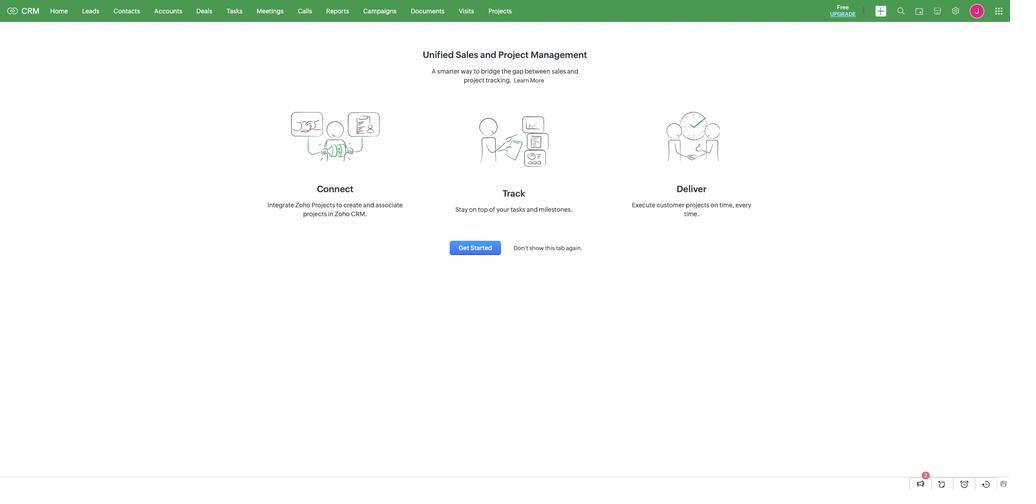 Task type: vqa. For each thing, say whether or not it's contained in the screenshot.
Reports "link" in the left top of the page
yes



Task type: locate. For each thing, give the bounding box(es) containing it.
campaigns
[[364, 7, 397, 15]]

tab
[[556, 245, 565, 252]]

sales
[[456, 50, 479, 60]]

connect
[[317, 184, 354, 194]]

to for connect
[[337, 202, 343, 209]]

deliver
[[677, 184, 707, 194]]

1 horizontal spatial on
[[711, 202, 719, 209]]

and up bridge
[[481, 50, 497, 60]]

learn more link
[[512, 75, 547, 86]]

on inside execute customer projects on time, every time.
[[711, 202, 719, 209]]

tasks
[[511, 206, 526, 213]]

to up the 'project'
[[474, 68, 480, 75]]

of
[[490, 206, 496, 213]]

to left the create
[[337, 202, 343, 209]]

zoho
[[296, 202, 311, 209], [335, 211, 350, 218]]

visits link
[[452, 0, 482, 22]]

unified sales and project management
[[423, 50, 588, 60]]

create menu image
[[876, 6, 887, 16]]

0 horizontal spatial to
[[337, 202, 343, 209]]

projects left in at left
[[303, 211, 327, 218]]

get started link
[[450, 241, 502, 255]]

stay on top of your tasks and milestones.
[[456, 206, 573, 213]]

meetings
[[257, 7, 284, 15]]

create menu element
[[871, 0, 893, 22]]

0 horizontal spatial zoho
[[296, 202, 311, 209]]

calls
[[298, 7, 312, 15]]

crm.
[[351, 211, 367, 218]]

zoho right integrate
[[296, 202, 311, 209]]

to for unified sales and project management
[[474, 68, 480, 75]]

on
[[711, 202, 719, 209], [470, 206, 477, 213]]

search element
[[893, 0, 911, 22]]

gap
[[513, 68, 524, 75]]

upgrade
[[831, 11, 856, 17]]

get started
[[459, 244, 493, 252]]

this
[[546, 245, 555, 252]]

leads
[[82, 7, 99, 15]]

learn
[[514, 77, 530, 84]]

zoho right in at left
[[335, 211, 350, 218]]

reports
[[327, 7, 349, 15]]

associate
[[376, 202, 403, 209]]

deals
[[197, 7, 213, 15]]

every
[[736, 202, 752, 209]]

1 vertical spatial projects
[[312, 202, 335, 209]]

way
[[461, 68, 473, 75]]

to inside integrate zoho projects to create and associate projects in zoho crm.
[[337, 202, 343, 209]]

between
[[525, 68, 551, 75]]

on left top
[[470, 206, 477, 213]]

projects right visits link
[[489, 7, 512, 15]]

projects
[[686, 202, 710, 209], [303, 211, 327, 218]]

1 horizontal spatial projects
[[686, 202, 710, 209]]

1 horizontal spatial to
[[474, 68, 480, 75]]

0 horizontal spatial on
[[470, 206, 477, 213]]

1 horizontal spatial zoho
[[335, 211, 350, 218]]

0 horizontal spatial projects
[[303, 211, 327, 218]]

home
[[50, 7, 68, 15]]

to inside a smarter way to bridge the gap between sales and project tracking.
[[474, 68, 480, 75]]

0 horizontal spatial projects
[[312, 202, 335, 209]]

projects up in at left
[[312, 202, 335, 209]]

0 vertical spatial projects
[[686, 202, 710, 209]]

projects
[[489, 7, 512, 15], [312, 202, 335, 209]]

1 vertical spatial projects
[[303, 211, 327, 218]]

and right sales
[[568, 68, 579, 75]]

profile element
[[965, 0, 990, 22]]

0 vertical spatial projects
[[489, 7, 512, 15]]

to
[[474, 68, 480, 75], [337, 202, 343, 209]]

1 vertical spatial zoho
[[335, 211, 350, 218]]

stay
[[456, 206, 468, 213]]

deals link
[[189, 0, 220, 22]]

projects up time.
[[686, 202, 710, 209]]

1 horizontal spatial projects
[[489, 7, 512, 15]]

1 vertical spatial to
[[337, 202, 343, 209]]

2
[[925, 473, 928, 479]]

0 vertical spatial zoho
[[296, 202, 311, 209]]

and up crm.
[[363, 202, 375, 209]]

on left the time,
[[711, 202, 719, 209]]

0 vertical spatial to
[[474, 68, 480, 75]]

and
[[481, 50, 497, 60], [568, 68, 579, 75], [363, 202, 375, 209], [527, 206, 538, 213]]

project
[[499, 50, 529, 60]]

project
[[464, 77, 485, 84]]

and inside integrate zoho projects to create and associate projects in zoho crm.
[[363, 202, 375, 209]]

milestones.
[[539, 206, 573, 213]]



Task type: describe. For each thing, give the bounding box(es) containing it.
top
[[478, 206, 488, 213]]

documents link
[[404, 0, 452, 22]]

tasks
[[227, 7, 243, 15]]

contacts link
[[107, 0, 147, 22]]

execute
[[633, 202, 656, 209]]

visits
[[459, 7, 474, 15]]

accounts
[[154, 7, 182, 15]]

crm
[[21, 6, 40, 16]]

calls link
[[291, 0, 319, 22]]

a smarter way to bridge the gap between sales and project tracking.
[[432, 68, 579, 84]]

learn more
[[514, 77, 545, 84]]

projects inside integrate zoho projects to create and associate projects in zoho crm.
[[303, 211, 327, 218]]

home link
[[43, 0, 75, 22]]

search image
[[898, 7, 906, 15]]

execute customer projects on time, every time.
[[633, 202, 752, 218]]

free upgrade
[[831, 4, 856, 17]]

accounts link
[[147, 0, 189, 22]]

get
[[459, 244, 470, 252]]

campaigns link
[[356, 0, 404, 22]]

your
[[497, 206, 510, 213]]

smarter
[[438, 68, 460, 75]]

calendar image
[[916, 7, 924, 15]]

documents
[[411, 7, 445, 15]]

and inside a smarter way to bridge the gap between sales and project tracking.
[[568, 68, 579, 75]]

track
[[503, 188, 526, 198]]

again.
[[566, 245, 583, 252]]

integrate zoho projects to create and associate projects in zoho crm.
[[268, 202, 403, 218]]

projects inside execute customer projects on time, every time.
[[686, 202, 710, 209]]

leads link
[[75, 0, 107, 22]]

more
[[531, 77, 545, 84]]

a
[[432, 68, 436, 75]]

don't show this tab again. link
[[505, 245, 583, 252]]

bridge
[[481, 68, 501, 75]]

don't
[[514, 245, 529, 252]]

tracking.
[[486, 77, 512, 84]]

time.
[[685, 211, 700, 218]]

projects link
[[482, 0, 519, 22]]

create
[[344, 202, 362, 209]]

contacts
[[114, 7, 140, 15]]

meetings link
[[250, 0, 291, 22]]

reports link
[[319, 0, 356, 22]]

the
[[502, 68, 512, 75]]

projects inside projects link
[[489, 7, 512, 15]]

started
[[471, 244, 493, 252]]

don't show this tab again.
[[514, 245, 583, 252]]

crm link
[[7, 6, 40, 16]]

tasks link
[[220, 0, 250, 22]]

unified
[[423, 50, 454, 60]]

customer
[[657, 202, 685, 209]]

projects inside integrate zoho projects to create and associate projects in zoho crm.
[[312, 202, 335, 209]]

sales
[[552, 68, 567, 75]]

time,
[[720, 202, 735, 209]]

integrate
[[268, 202, 294, 209]]

and right tasks
[[527, 206, 538, 213]]

show
[[530, 245, 544, 252]]

in
[[328, 211, 334, 218]]

free
[[838, 4, 850, 11]]

profile image
[[971, 4, 985, 18]]

management
[[531, 50, 588, 60]]



